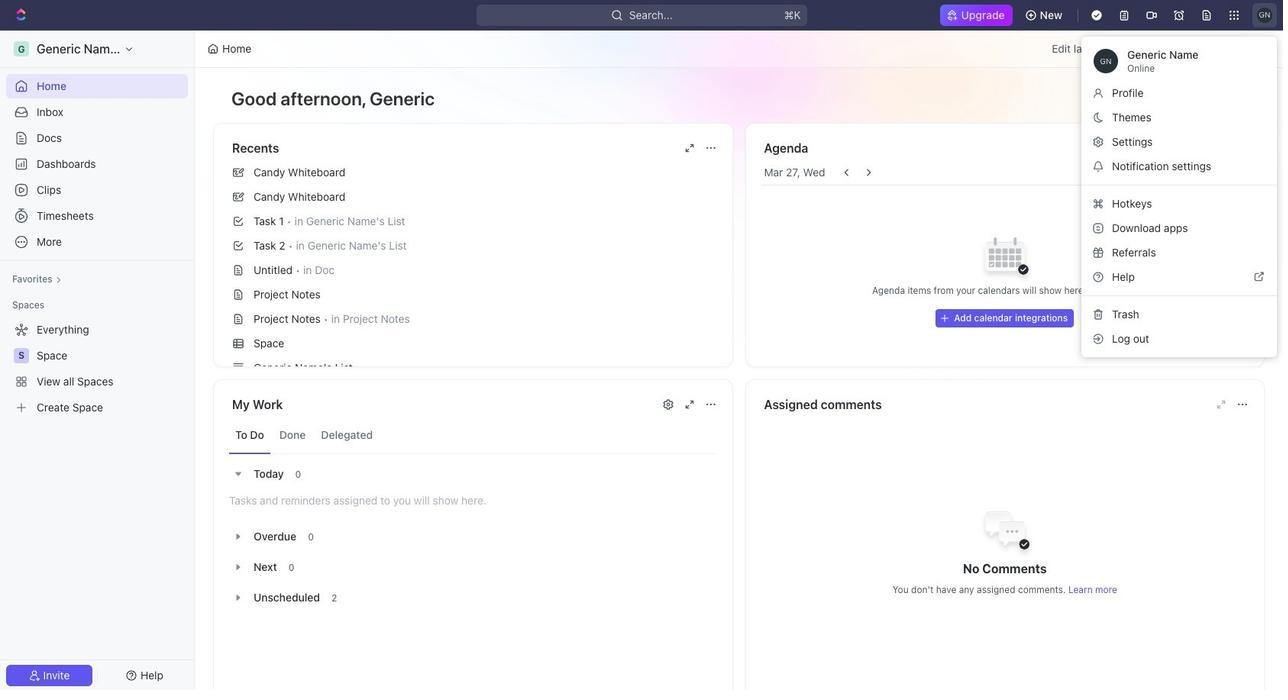Task type: locate. For each thing, give the bounding box(es) containing it.
tree
[[6, 318, 188, 420]]

sidebar navigation
[[0, 31, 195, 691]]

tree inside the sidebar navigation
[[6, 318, 188, 420]]

tab list
[[229, 417, 717, 455]]



Task type: vqa. For each thing, say whether or not it's contained in the screenshot.
TAB LIST
yes



